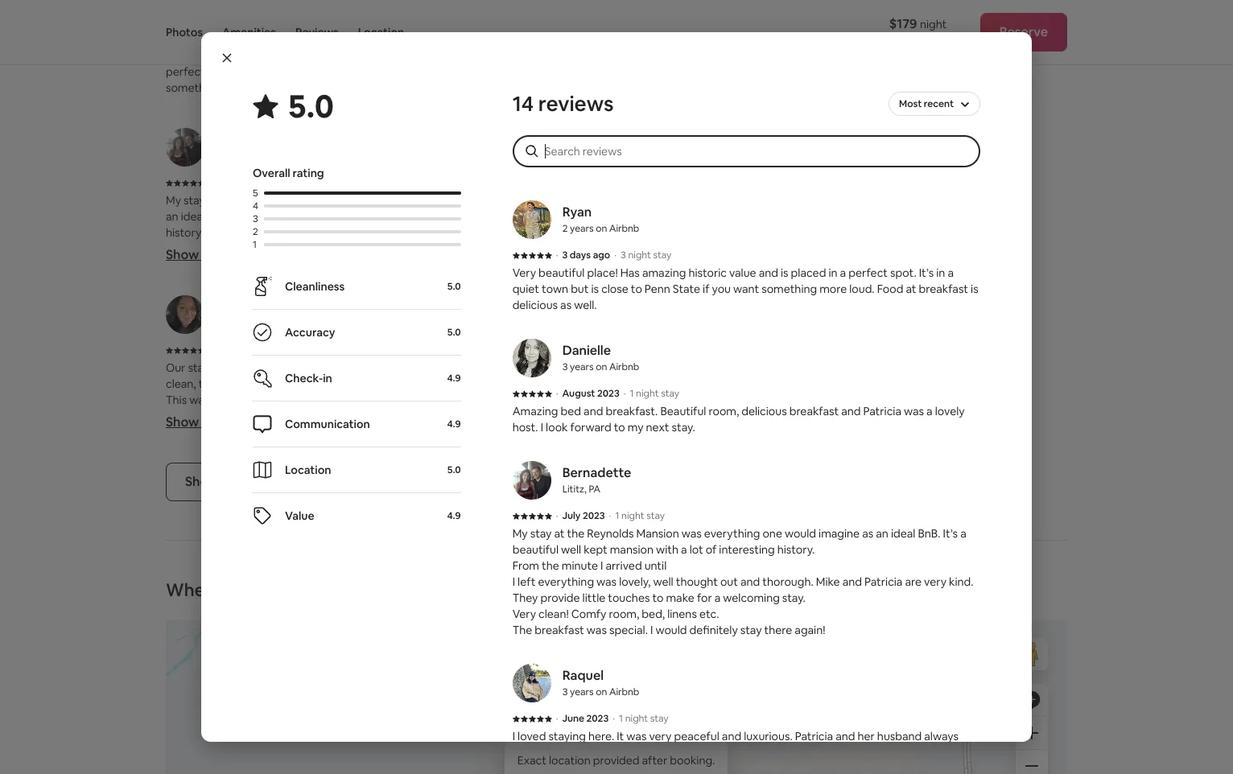 Task type: describe. For each thing, give the bounding box(es) containing it.
more for my stay at the reynolds mansion was everything one would imagine as an ideal bnb.   it's a beautiful well kept mansion with a lot of interesting history.
[[202, 247, 234, 264]]

stay inside the i loved staying here. it was very peaceful and luxurious. patricia and her husband always made me feel comfortable and welcomed. the breakfast was delicious, and they were able to customize based on dietary restrictions. the room was breathtaking! i can't wait to stay again!
[[945, 242, 967, 256]]

0 horizontal spatial july
[[216, 177, 234, 189]]

beautiful down bernadette icon
[[513, 543, 559, 557]]

reserve
[[1000, 23, 1049, 40]]

are inside 5.0 dialog
[[906, 575, 922, 590]]

3 years on airbnb
[[673, 5, 750, 18]]

0 horizontal spatial reynolds
[[241, 193, 287, 208]]

zoom out image
[[1026, 761, 1039, 773]]

august inside 5.0 dialog
[[563, 387, 596, 400]]

0 vertical spatial provide
[[194, 290, 233, 305]]

amazing for amazing bed and breakfast.  beautiful room, delicious breakfast and patricia was a lovely host.  i look forward to my next stay.
[[643, 266, 687, 280]]

with inside 5.0 dialog
[[656, 543, 679, 557]]

bar.
[[928, 377, 947, 392]]

want for ·
[[495, 65, 521, 79]]

5.0 for location
[[448, 464, 461, 477]]

restrictions. for i loved staying here. it was very peaceful and luxurious. patricia and her husband always made me feel comfortable and welcomed. the breakfast was delicious, and they were able to customize based on dietary restrictions. the room was breathtaking! i can't wait to stay again!
[[663, 242, 724, 256]]

back
[[275, 442, 300, 456]]

little inside 5.0 dialog
[[583, 591, 606, 606]]

patricia's
[[225, 361, 270, 375]]

penn for ·
[[406, 65, 432, 79]]

if for ·
[[464, 65, 471, 79]]

were for i loved staying here. it was very peaceful and luxurious. patricia and her husband always made me feel comfortable and welcomed. the breakfast was delicious, and they were able to customize based on dietary restrictions. the room was breathtaking! i can't wait to st
[[930, 746, 956, 760]]

special. inside 5.0 dialog
[[610, 623, 648, 638]]

1 horizontal spatial location
[[358, 25, 405, 39]]

raquel for raquel 3 years on airbnb
[[563, 668, 604, 685]]

show more for our stay at patricia's was beyond expectations. it was peaceful and so clean, truly breathtaking. breakfast was a delight, kuddos to the chef!. this was exactly the stay i was looking for. quiet and peaceful, good food and a few good shops. thank you for welcoming us into your beautiful home. you certainly put a lot of work and love into this place. i cannot wait to come back and stay an additional night!
[[166, 414, 234, 431]]

raquel 3 years on airbnb
[[563, 668, 640, 699]]

0 horizontal spatial good
[[246, 409, 273, 424]]

work
[[377, 425, 403, 440]]

delicious, for i loved staying here. it was very peaceful and luxurious. patricia and her husband always made me feel comfortable and welcomed. the breakfast was delicious, and they were able to customize based on dietary restrictions. the room was breathtaking! i can't wait to stay again!
[[698, 226, 746, 240]]

0 vertical spatial make
[[320, 290, 348, 305]]

bernadette lititz, pa
[[563, 465, 632, 496]]

show more button for my husband and i loved our stay at the reynolds mansion! we took advantage of the pool table and the complimentary coffee bar. our room was spacious and the bed was so comfy! breakfast was delicious and i had an incredible massage from lisa. we can't wait to come back!
[[623, 414, 691, 431]]

lot inside our stay at patricia's was beyond expectations. it was peaceful and so clean, truly breathtaking. breakfast was a delight, kuddos to the chef!. this was exactly the stay i was looking for. quiet and peaceful, good food and a few good shops. thank you for welcoming us into your beautiful home. you certainly put a lot of work and love into this place. i cannot wait to come back and stay an additional night!
[[348, 425, 361, 440]]

quiet for amazing bed and breakfast.  beautiful room, delicious breakfast and patricia was a lovely host.  i look forward to my next stay.
[[513, 282, 540, 296]]

breakfast inside amazing bed and breakfast.  beautiful room, delicious breakfast and patricia was a lovely host.  i look forward to my next stay.
[[790, 404, 839, 419]]

her for i loved staying here. it was very peaceful and luxurious. patricia and her husband always made me feel comfortable and welcomed. the breakfast was delicious, and they were able to customize based on dietary restrictions. the room was breathtaking! i can't wait to stay again!
[[969, 193, 986, 208]]

has for amazing bed and breakfast.  beautiful room, delicious breakfast and patricia was a lovely host.  i look forward to my next stay.
[[621, 266, 640, 280]]

based for i loved staying here. it was very peaceful and luxurious. patricia and her husband always made me feel comfortable and welcomed. the breakfast was delicious, and they were able to customize based on dietary restrictions. the room was breathtaking! i can't wait to st
[[583, 762, 614, 775]]

our
[[746, 361, 764, 375]]

welcoming inside 5.0 dialog
[[724, 591, 780, 606]]

husband inside my husband and i loved our stay at the reynolds mansion! we took advantage of the pool table and the complimentary coffee bar. our room was spacious and the bed was so comfy! breakfast was delicious and i had an incredible massage from lisa. we can't wait to come back!
[[641, 361, 686, 375]]

years for raquel
[[570, 686, 594, 699]]

of inside our stay at patricia's was beyond expectations. it was peaceful and so clean, truly breathtaking. breakfast was a delight, kuddos to the chef!. this was exactly the stay i was looking for. quiet and peaceful, good food and a few good shops. thank you for welcoming us into your beautiful home. you certainly put a lot of work and love into this place. i cannot wait to come back and stay an additional night!
[[364, 425, 375, 440]]

night!
[[418, 442, 447, 456]]

lovely, inside 5.0 dialog
[[620, 575, 651, 590]]

put
[[319, 425, 337, 440]]

my stay at the reynolds mansion was everything one would imagine as an ideal bnb.   it's a beautiful well kept mansion with a lot of interesting history. from the minute i arrived until i left everything was lovely, well thought out and thorough.  mike and patricia are very kind. they provide little touches to make for a welcoming stay. very clean!  comfy room, bed, linens etc. the breakfast was special.   i would definitely stay there again! inside 5.0 dialog
[[513, 527, 974, 638]]

quiet
[[383, 393, 412, 408]]

breakfast inside i loved staying here. it was very peaceful and luxurious. patricia and her husband always made me feel comfortable and welcomed. the breakfast was delicious, and they were able to customize based on dietary restrictions. the room was breathtaking! i can't wait to st
[[757, 746, 807, 760]]

0 horizontal spatial imagine
[[472, 193, 513, 208]]

it for i loved staying here. it was very peaceful and luxurious. patricia and her husband always made me feel comfortable and welcomed. the breakfast was delicious, and they were able to customize based on dietary restrictions. the room was breathtaking! i can't wait to st
[[617, 730, 624, 744]]

all
[[221, 474, 234, 491]]

0 vertical spatial definitely
[[343, 322, 392, 337]]

2 for 2 years on airbnb
[[216, 5, 221, 18]]

my inside my husband and i loved our stay at the reynolds mansion! we took advantage of the pool table and the complimentary coffee bar. our room was spacious and the bed was so comfy! breakfast was delicious and i had an incredible massage from lisa. we can't wait to come back!
[[623, 361, 639, 375]]

an inside our stay at patricia's was beyond expectations. it was peaceful and so clean, truly breathtaking. breakfast was a delight, kuddos to the chef!. this was exactly the stay i was looking for. quiet and peaceful, good food and a few good shops. thank you for welcoming us into your beautiful home. you certainly put a lot of work and love into this place. i cannot wait to come back and stay an additional night!
[[349, 442, 361, 456]]

pa
[[589, 483, 601, 496]]

customize for i loved staying here. it was very peaceful and luxurious. patricia and her husband always made me feel comfortable and welcomed. the breakfast was delicious, and they were able to customize based on dietary restrictions. the room was breathtaking! i can't wait to stay again!
[[863, 226, 916, 240]]

had
[[651, 409, 670, 424]]

check-
[[285, 371, 323, 386]]

breathtaking! for i loved staying here. it was very peaceful and luxurious. patricia and her husband always made me feel comfortable and welcomed. the breakfast was delicious, and they were able to customize based on dietary restrictions. the room was breathtaking! i can't wait to st
[[811, 762, 880, 775]]

me for i loved staying here. it was very peaceful and luxurious. patricia and her husband always made me feel comfortable and welcomed. the breakfast was delicious, and they were able to customize based on dietary restrictions. the room was breathtaking! i can't wait to stay again!
[[740, 210, 756, 224]]

delicious inside my husband and i loved our stay at the reynolds mansion! we took advantage of the pool table and the complimentary coffee bar. our room was spacious and the bed was so comfy! breakfast was delicious and i had an incredible massage from lisa. we can't wait to come back!
[[939, 393, 984, 408]]

this
[[474, 425, 492, 440]]

here. for i loved staying here. it was very peaceful and luxurious. patricia and her husband always made me feel comfortable and welcomed. the breakfast was delicious, and they were able to customize based on dietary restrictions. the room was breathtaking! i can't wait to st
[[589, 730, 615, 744]]

show more for i loved staying here. it was very peaceful and luxurious. patricia and her husband always made me feel comfortable and welcomed. the breakfast was delicious, and they were able to customize based on dietary restrictions. the room was breathtaking! i can't wait to stay again!
[[623, 247, 691, 264]]

very beautiful place!  has amazing historic value and is placed in a perfect spot.  it's in a quiet town but is close to penn state if you want something more loud.  food at breakfast is delicious as well. for amazing bed and breakfast.  beautiful room, delicious breakfast and patricia was a lovely host.  i look forward to my next stay.
[[513, 266, 979, 313]]

0 vertical spatial from
[[166, 242, 193, 256]]

luxurious. for i loved staying here. it was very peaceful and luxurious. patricia and her husband always made me feel comfortable and welcomed. the breakfast was delicious, and they were able to customize based on dietary restrictions. the room was breathtaking! i can't wait to stay again!
[[855, 193, 904, 208]]

on inside ryan 2 years on airbnb
[[596, 222, 608, 235]]

customize for i loved staying here. it was very peaceful and luxurious. patricia and her husband always made me feel comfortable and welcomed. the breakfast was delicious, and they were able to customize based on dietary restrictions. the room was breathtaking! i can't wait to st
[[527, 762, 580, 775]]

years for danielle
[[570, 361, 594, 374]]

come inside my husband and i loved our stay at the reynolds mansion! we took advantage of the pool table and the complimentary coffee bar. our room was spacious and the bed was so comfy! breakfast was delicious and i had an incredible massage from lisa. we can't wait to come back!
[[929, 409, 958, 424]]

wait inside my husband and i loved our stay at the reynolds mansion! we took advantage of the pool table and the complimentary coffee bar. our room was spacious and the bed was so comfy! breakfast was delicious and i had an incredible massage from lisa. we can't wait to come back!
[[890, 409, 912, 424]]

1 vertical spatial into
[[451, 425, 471, 440]]

recent
[[925, 97, 954, 110]]

comfy inside list
[[225, 306, 260, 321]]

april 2023 · 1 night stay
[[216, 344, 322, 357]]

with inside list
[[403, 210, 425, 224]]

show all 14 reviews button
[[166, 463, 319, 502]]

· 3 days ago · 3 night stay for ·
[[209, 32, 325, 44]]

cleanliness
[[285, 279, 345, 294]]

come inside our stay at patricia's was beyond expectations. it was peaceful and so clean, truly breathtaking. breakfast was a delight, kuddos to the chef!. this was exactly the stay i was looking for. quiet and peaceful, good food and a few good shops. thank you for welcoming us into your beautiful home. you certainly put a lot of work and love into this place. i cannot wait to come back and stay an additional night!
[[243, 442, 273, 456]]

night down bernadette lititz, pa
[[622, 510, 645, 523]]

spacious
[[676, 393, 722, 408]]

for.
[[364, 393, 381, 408]]

history. inside list
[[166, 226, 203, 240]]

0 vertical spatial stay.
[[436, 290, 459, 305]]

kuddos
[[421, 377, 459, 392]]

so inside our stay at patricia's was beyond expectations. it was peaceful and so clean, truly breathtaking. breakfast was a delight, kuddos to the chef!. this was exactly the stay i was looking for. quiet and peaceful, good food and a few good shops. thank you for welcoming us into your beautiful home. you certainly put a lot of work and love into this place. i cannot wait to come back and stay an additional night!
[[513, 361, 525, 375]]

an inside 5.0 dialog
[[877, 527, 889, 541]]

staying for i loved staying here. it was very peaceful and luxurious. patricia and her husband always made me feel comfortable and welcomed. the breakfast was delicious, and they were able to customize based on dietary restrictions. the room was breathtaking! i can't wait to st
[[549, 730, 586, 744]]

perfect for amazing bed and breakfast.  beautiful room, delicious breakfast and patricia was a lovely host.  i look forward to my next stay.
[[849, 266, 888, 280]]

interesting inside list
[[466, 210, 522, 224]]

one inside 5.0 dialog
[[763, 527, 783, 541]]

peaceful,
[[437, 393, 485, 408]]

night down 3 years on airbnb
[[747, 32, 770, 44]]

massage
[[741, 409, 787, 424]]

few
[[224, 409, 243, 424]]

certainly
[[271, 425, 316, 440]]

delight,
[[379, 377, 418, 392]]

chef!.
[[495, 377, 524, 392]]

mansion inside 5.0 dialog
[[637, 527, 680, 541]]

0 horizontal spatial there
[[418, 322, 446, 337]]

0 horizontal spatial kind.
[[251, 274, 275, 289]]

my inside 5.0 dialog
[[513, 527, 528, 541]]

additional
[[364, 442, 415, 456]]

always for i loved staying here. it was very peaceful and luxurious. patricia and her husband always made me feel comfortable and welcomed. the breakfast was delicious, and they were able to customize based on dietary restrictions. the room was breathtaking! i can't wait to st
[[925, 730, 959, 744]]

historic for ·
[[342, 48, 380, 63]]

comfy inside 5.0 dialog
[[572, 607, 607, 622]]

beautiful right 4
[[259, 210, 305, 224]]

welcoming inside our stay at patricia's was beyond expectations. it was peaceful and so clean, truly breathtaking. breakfast was a delight, kuddos to the chef!. this was exactly the stay i was looking for. quiet and peaceful, good food and a few good shops. thank you for welcoming us into your beautiful home. you certainly put a lot of work and love into this place. i cannot wait to come back and stay an additional night!
[[385, 409, 442, 424]]

very inside the i loved staying here. it was very peaceful and luxurious. patricia and her husband always made me feel comfortable and welcomed. the breakfast was delicious, and they were able to customize based on dietary restrictions. the room was breathtaking! i can't wait to stay again!
[[760, 193, 783, 208]]

july inside 5.0 dialog
[[563, 510, 581, 523]]

can't for i loved staying here. it was very peaceful and luxurious. patricia and her husband always made me feel comfortable and welcomed. the breakfast was delicious, and they were able to customize based on dietary restrictions. the room was breathtaking! i can't wait to st
[[888, 762, 914, 775]]

truly
[[199, 377, 222, 392]]

able for i loved staying here. it was very peaceful and luxurious. patricia and her husband always made me feel comfortable and welcomed. the breakfast was delicious, and they were able to customize based on dietary restrictions. the room was breathtaking! i can't wait to stay again!
[[825, 226, 847, 240]]

add a place to the map image
[[1023, 691, 1042, 711]]

most recent
[[900, 97, 954, 110]]

amazing bed and breakfast.  beautiful room, delicious breakfast and patricia was a lovely host.  i look forward to my next stay.
[[513, 404, 965, 435]]

most
[[900, 97, 923, 110]]

for inside 5.0 dialog
[[697, 591, 713, 606]]

definitely inside 5.0 dialog
[[690, 623, 738, 638]]

touches inside 5.0 dialog
[[608, 591, 650, 606]]

from
[[790, 409, 815, 424]]

amenities button
[[222, 0, 276, 64]]

history. inside 5.0 dialog
[[778, 543, 815, 557]]

bernadette
[[563, 465, 632, 482]]

0 vertical spatial room,
[[262, 306, 293, 321]]

something for amazing bed and breakfast.  beautiful room, delicious breakfast and patricia was a lovely host.  i look forward to my next stay.
[[762, 282, 818, 296]]

can't for i loved staying here. it was very peaceful and luxurious. patricia and her husband always made me feel comfortable and welcomed. the breakfast was delicious, and they were able to customize based on dietary restrictions. the room was breathtaking! i can't wait to stay again!
[[879, 242, 904, 256]]

breakfast inside our stay at patricia's was beyond expectations. it was peaceful and so clean, truly breathtaking. breakfast was a delight, kuddos to the chef!. this was exactly the stay i was looking for. quiet and peaceful, good food and a few good shops. thank you for welcoming us into your beautiful home. you certainly put a lot of work and love into this place. i cannot wait to come back and stay an additional night!
[[296, 377, 346, 392]]

imagine inside 5.0 dialog
[[819, 527, 860, 541]]

2 inside ryan 2 years on airbnb
[[563, 222, 568, 235]]

0 vertical spatial one
[[416, 193, 436, 208]]

0 horizontal spatial we
[[842, 409, 860, 424]]

0 vertical spatial out
[[374, 258, 392, 272]]

years right danielle image
[[681, 5, 705, 18]]

0 vertical spatial my stay at the reynolds mansion was everything one would imagine as an ideal bnb.   it's a beautiful well kept mansion with a lot of interesting history. from the minute i arrived until i left everything was lovely, well thought out and thorough.  mike and patricia are very kind. they provide little touches to make for a welcoming stay. very clean!  comfy room, bed, linens etc. the breakfast was special.   i would definitely stay there again!
[[166, 193, 527, 337]]

reserve button
[[981, 13, 1068, 52]]

breathtaking.
[[225, 377, 294, 392]]

able for i loved staying here. it was very peaceful and luxurious. patricia and her husband always made me feel comfortable and welcomed. the breakfast was delicious, and they were able to customize based on dietary restrictions. the room was breathtaking! i can't wait to st
[[958, 746, 980, 760]]

advantage
[[623, 377, 679, 392]]

show more for my husband and i loved our stay at the reynolds mansion! we took advantage of the pool table and the complimentary coffee bar. our room was spacious and the bed was so comfy! breakfast was delicious and i had an incredible massage from lisa. we can't wait to come back!
[[623, 414, 691, 431]]

0 horizontal spatial clean!
[[192, 306, 222, 321]]

0 vertical spatial good
[[487, 393, 515, 408]]

coffee
[[892, 377, 926, 392]]

5
[[253, 187, 258, 200]]

1 horizontal spatial august
[[673, 32, 706, 44]]

looking
[[324, 393, 362, 408]]

you'll
[[226, 579, 269, 602]]

delicious inside amazing bed and breakfast.  beautiful room, delicious breakfast and patricia was a lovely host.  i look forward to my next stay.
[[742, 404, 787, 419]]

show more button for my stay at the reynolds mansion was everything one would imagine as an ideal bnb.   it's a beautiful well kept mansion with a lot of interesting history.
[[166, 247, 234, 264]]

lot inside 5.0 dialog
[[690, 543, 704, 557]]

a inside amazing bed and breakfast.  beautiful room, delicious breakfast and patricia was a lovely host.  i look forward to my next stay.
[[927, 404, 933, 419]]

spot. for ·
[[208, 65, 234, 79]]

at inside our stay at patricia's was beyond expectations. it was peaceful and so clean, truly breathtaking. breakfast was a delight, kuddos to the chef!. this was exactly the stay i was looking for. quiet and peaceful, good food and a few good shops. thank you for welcoming us into your beautiful home. you certainly put a lot of work and love into this place. i cannot wait to come back and stay an additional night!
[[212, 361, 222, 375]]

you inside our stay at patricia's was beyond expectations. it was peaceful and so clean, truly breathtaking. breakfast was a delight, kuddos to the chef!. this was exactly the stay i was looking for. quiet and peaceful, good food and a few good shops. thank you for welcoming us into your beautiful home. you certainly put a lot of work and love into this place. i cannot wait to come back and stay an additional night!
[[346, 409, 365, 424]]

delicious, for i loved staying here. it was very peaceful and luxurious. patricia and her husband always made me feel comfortable and welcomed. the breakfast was delicious, and they were able to customize based on dietary restrictions. the room was breathtaking! i can't wait to st
[[832, 746, 880, 760]]

always for i loved staying here. it was very peaceful and luxurious. patricia and her husband always made me feel comfortable and welcomed. the breakfast was delicious, and they were able to customize based on dietary restrictions. the room was breathtaking! i can't wait to stay again!
[[670, 210, 705, 224]]

arrived inside 5.0 dialog
[[606, 559, 642, 573]]

kind. inside 5.0 dialog
[[950, 575, 974, 590]]

look
[[546, 420, 568, 435]]

14 reviews
[[513, 90, 614, 118]]

0 vertical spatial · august 2023 · 1 night stay
[[667, 32, 791, 44]]

danielle image for august 2023
[[513, 339, 551, 378]]

0 horizontal spatial ideal
[[181, 210, 205, 224]]

night down ryan 2 years on airbnb
[[629, 249, 652, 262]]

show all 14 reviews
[[185, 474, 300, 491]]

you for amazing bed and breakfast.  beautiful room, delicious breakfast and patricia was a lovely host.  i look forward to my next stay.
[[712, 282, 731, 296]]

show for our stay at patricia's was beyond expectations. it was peaceful and so clean, truly breathtaking. breakfast was a delight, kuddos to the chef!. this was exactly the stay i was looking for. quiet and peaceful, good food and a few good shops. thank you for welcoming us into your beautiful home. you certainly put a lot of work and love into this place. i cannot wait to come back and stay an additional night!
[[166, 414, 199, 431]]

took
[[940, 361, 964, 375]]

0 vertical spatial mansion
[[290, 193, 333, 208]]

you
[[249, 425, 269, 440]]

4
[[253, 200, 259, 213]]

room inside my husband and i loved our stay at the reynolds mansion! we took advantage of the pool table and the complimentary coffee bar. our room was spacious and the bed was so comfy! breakfast was delicious and i had an incredible massage from lisa. we can't wait to come back!
[[623, 393, 651, 408]]

loved for i loved staying here. it was very peaceful and luxurious. patricia and her husband always made me feel comfortable and welcomed. the breakfast was delicious, and they were able to customize based on dietary restrictions. the room was breathtaking! i can't wait to st
[[518, 730, 546, 744]]

1 down raquel 3 years on airbnb
[[619, 713, 623, 726]]

be
[[273, 579, 294, 602]]

days for ·
[[223, 32, 244, 44]]

wait inside our stay at patricia's was beyond expectations. it was peaceful and so clean, truly breathtaking. breakfast was a delight, kuddos to the chef!. this was exactly the stay i was looking for. quiet and peaceful, good food and a few good shops. thank you for welcoming us into your beautiful home. you certainly put a lot of work and love into this place. i cannot wait to come back and stay an additional night!
[[205, 442, 227, 456]]

comfortable for i loved staying here. it was very peaceful and luxurious. patricia and her husband always made me feel comfortable and welcomed. the breakfast was delicious, and they were able to customize based on dietary restrictions. the room was breathtaking! i can't wait to st
[[586, 746, 651, 760]]

bnb. inside 5.0 dialog
[[919, 527, 941, 541]]

raquel image
[[513, 665, 551, 703]]

0 vertical spatial kept
[[330, 210, 354, 224]]

show more button for i loved staying here. it was very peaceful and luxurious. patricia and her husband always made me feel comfortable and welcomed. the breakfast was delicious, and they were able to customize based on dietary restrictions. the room was breathtaking! i can't wait to stay again!
[[623, 247, 691, 264]]

at inside my husband and i loved our stay at the reynolds mansion! we took advantage of the pool table and the complimentary coffee bar. our room was spacious and the bed was so comfy! breakfast was delicious and i had an incredible massage from lisa. we can't wait to come back!
[[790, 361, 801, 375]]

an inside my husband and i loved our stay at the reynolds mansion! we took advantage of the pool table and the complimentary coffee bar. our room was spacious and the bed was so comfy! breakfast was delicious and i had an incredible massage from lisa. we can't wait to come back!
[[673, 409, 685, 424]]

peaceful inside our stay at patricia's was beyond expectations. it was peaceful and so clean, truly breathtaking. breakfast was a delight, kuddos to the chef!. this was exactly the stay i was looking for. quiet and peaceful, good food and a few good shops. thank you for welcoming us into your beautiful home. you certainly put a lot of work and love into this place. i cannot wait to come back and stay an additional night!
[[443, 361, 488, 375]]

show for i loved staying here. it was very peaceful and luxurious. patricia and her husband always made me feel comfortable and welcomed. the breakfast was delicious, and they were able to customize based on dietary restrictions. the room was breathtaking! i can't wait to stay again!
[[623, 247, 657, 264]]

2023 up the breakfast.
[[598, 387, 620, 400]]

this
[[166, 393, 187, 408]]

where you'll be
[[166, 579, 294, 602]]

bed inside amazing bed and breakfast.  beautiful room, delicious breakfast and patricia was a lovely host.  i look forward to my next stay.
[[561, 404, 582, 419]]

loved inside my husband and i loved our stay at the reynolds mansion! we took advantage of the pool table and the complimentary coffee bar. our room was spacious and the bed was so comfy! breakfast was delicious and i had an incredible massage from lisa. we can't wait to come back!
[[715, 361, 744, 375]]

accuracy
[[285, 325, 335, 340]]

etc. inside 5.0 dialog
[[700, 607, 720, 622]]

breakfast inside my husband and i loved our stay at the reynolds mansion! we took advantage of the pool table and the complimentary coffee bar. our room was spacious and the bed was so comfy! breakfast was delicious and i had an incredible massage from lisa. we can't wait to come back!
[[864, 393, 914, 408]]

0 vertical spatial thorough.
[[416, 258, 467, 272]]

july 2023 · 1 night stay
[[216, 177, 318, 189]]

out inside 5.0 dialog
[[721, 575, 739, 590]]

thought inside 5.0 dialog
[[676, 575, 718, 590]]

forward
[[571, 420, 612, 435]]

left inside 5.0 dialog
[[518, 575, 536, 590]]

1 down 3 years on airbnb
[[741, 32, 745, 44]]

comfy!
[[826, 393, 862, 408]]

0 horizontal spatial minute
[[215, 242, 252, 256]]

more inside 5.0 dialog
[[820, 282, 848, 296]]

beautiful
[[661, 404, 707, 419]]

there inside 5.0 dialog
[[765, 623, 793, 638]]

again! inside the i loved staying here. it was very peaceful and luxurious. patricia and her husband always made me feel comfortable and welcomed. the breakfast was delicious, and they were able to customize based on dietary restrictions. the room was breathtaking! i can't wait to stay again!
[[623, 258, 654, 272]]

0 vertical spatial mike
[[470, 258, 494, 272]]

beautiful down photos
[[192, 48, 238, 63]]

mansion inside 5.0 dialog
[[610, 543, 654, 557]]

danielle
[[563, 342, 611, 359]]

complimentary
[[811, 377, 890, 392]]

2023 up 4
[[236, 177, 259, 189]]

they inside list
[[166, 290, 192, 305]]

dietary for i loved staying here. it was very peaceful and luxurious. patricia and her husband always made me feel comfortable and welcomed. the breakfast was delicious, and they were able to customize based on dietary restrictions. the room was breathtaking! i can't wait to stay again!
[[623, 242, 660, 256]]

reynolds inside my husband and i loved our stay at the reynolds mansion! we took advantage of the pool table and the complimentary coffee bar. our room was spacious and the bed was so comfy! breakfast was delicious and i had an incredible massage from lisa. we can't wait to come back!
[[823, 361, 870, 375]]

lovely
[[936, 404, 965, 419]]

· 3 days ago · 3 night stay for amazing bed and breakfast.  beautiful room, delicious breakfast and patricia was a lovely host.  i look forward to my next stay.
[[556, 249, 672, 262]]

years for ryan
[[570, 222, 594, 235]]

4.9 for value
[[447, 510, 461, 523]]

2023 up the patricia's
[[239, 344, 262, 357]]

0 vertical spatial special.
[[263, 322, 301, 337]]

ago for ·
[[246, 32, 264, 44]]

my
[[628, 420, 644, 435]]

0 vertical spatial bnb.
[[208, 210, 231, 224]]

husband for i loved staying here. it was very peaceful and luxurious. patricia and her husband always made me feel comfortable and welcomed. the breakfast was delicious, and they were able to customize based on dietary restrictions. the room was breathtaking! i can't wait to st
[[878, 730, 922, 744]]

1 horizontal spatial room,
[[609, 607, 640, 622]]

0 vertical spatial we
[[920, 361, 937, 375]]

0 vertical spatial lot
[[436, 210, 450, 224]]

clean,
[[166, 377, 196, 392]]

4.9 for check-in
[[447, 372, 461, 385]]

ny
[[262, 318, 275, 330]]

1 down ny on the top left
[[272, 344, 276, 357]]

wait inside the i loved staying here. it was very peaceful and luxurious. patricia and her husband always made me feel comfortable and welcomed. the breakfast was delicious, and they were able to customize based on dietary restrictions. the room was breathtaking! i can't wait to stay again!
[[907, 242, 929, 256]]

google map
showing 3 points of interest. region
[[0, 420, 1200, 775]]

touches inside list
[[262, 290, 303, 305]]

reviews inside 5.0 dialog
[[539, 90, 614, 118]]

0 horizontal spatial little
[[236, 290, 259, 305]]

0 vertical spatial arrived
[[259, 242, 296, 256]]

bed, inside list
[[295, 306, 319, 321]]

expectations.
[[337, 361, 408, 375]]

night down raquel 3 years on airbnb
[[626, 713, 649, 726]]

was inside amazing bed and breakfast.  beautiful room, delicious breakfast and patricia was a lovely host.  i look forward to my next stay.
[[905, 404, 925, 419]]

reviews button
[[296, 0, 339, 64]]

it inside our stay at patricia's was beyond expectations. it was peaceful and so clean, truly breathtaking. breakfast was a delight, kuddos to the chef!. this was exactly the stay i was looking for. quiet and peaceful, good food and a few good shops. thank you for welcoming us into your beautiful home. you certainly put a lot of work and love into this place. i cannot wait to come back and stay an additional night!
[[410, 361, 418, 375]]

you for ·
[[473, 65, 492, 79]]

room, inside amazing bed and breakfast.  beautiful room, delicious breakfast and patricia was a lovely host.  i look forward to my next stay.
[[709, 404, 740, 419]]

my husband and i loved our stay at the reynolds mansion! we took advantage of the pool table and the complimentary coffee bar. our room was spacious and the bed was so comfy! breakfast was delicious and i had an incredible massage from lisa. we can't wait to come back!
[[623, 361, 989, 424]]

peaceful for i loved staying here. it was very peaceful and luxurious. patricia and her husband always made me feel comfortable and welcomed. the breakfast was delicious, and they were able to customize based on dietary restrictions. the room was breathtaking! i can't wait to stay again!
[[785, 193, 831, 208]]

close for amazing bed and breakfast.  beautiful room, delicious breakfast and patricia was a lovely host.  i look forward to my next stay.
[[602, 282, 629, 296]]

3 inside raquel 3 years on airbnb
[[563, 686, 568, 699]]

make inside 5.0 dialog
[[667, 591, 695, 606]]

lovely, inside list
[[273, 258, 304, 272]]

our inside my husband and i loved our stay at the reynolds mansion! we took advantage of the pool table and the complimentary coffee bar. our room was spacious and the bed was so comfy! breakfast was delicious and i had an incredible massage from lisa. we can't wait to come back!
[[950, 377, 969, 392]]

communication
[[285, 417, 370, 432]]

shops.
[[276, 409, 309, 424]]

3 down 2 years on airbnb
[[274, 32, 280, 44]]

clean! inside 5.0 dialog
[[539, 607, 569, 622]]

3 left amenities
[[216, 32, 221, 44]]

host.
[[513, 420, 539, 435]]

0 vertical spatial my
[[166, 193, 181, 208]]

thank
[[312, 409, 344, 424]]

reynolds inside 5.0 dialog
[[587, 527, 634, 541]]

beautiful down ryan
[[539, 266, 585, 280]]

2 vertical spatial stay.
[[783, 591, 806, 606]]

home.
[[215, 425, 247, 440]]

penn for amazing bed and breakfast.  beautiful room, delicious breakfast and patricia was a lovely host.  i look forward to my next stay.
[[645, 282, 671, 296]]

0 vertical spatial left
[[171, 258, 189, 272]]

2 years on airbnb
[[216, 5, 293, 18]]

were for i loved staying here. it was very peaceful and luxurious. patricia and her husband always made me feel comfortable and welcomed. the breakfast was delicious, and they were able to customize based on dietary restrictions. the room was breathtaking! i can't wait to stay again!
[[796, 226, 822, 240]]

danielle image for ·
[[623, 0, 662, 22]]

place.
[[495, 425, 526, 440]]

ryan image
[[166, 0, 205, 22]]

0 horizontal spatial for
[[351, 290, 366, 305]]



Task type: locate. For each thing, give the bounding box(es) containing it.
1 horizontal spatial 14
[[513, 90, 534, 118]]

show more for my stay at the reynolds mansion was everything one would imagine as an ideal bnb.   it's a beautiful well kept mansion with a lot of interesting history.
[[166, 247, 234, 264]]

most recent button
[[889, 90, 981, 118]]

2023 down 3 years on airbnb
[[708, 32, 731, 44]]

1 vertical spatial customize
[[527, 762, 580, 775]]

as
[[433, 81, 445, 95], [516, 193, 527, 208], [561, 298, 572, 313], [863, 527, 874, 541]]

food inside 5.0 dialog
[[878, 282, 904, 296]]

etc. inside list
[[353, 306, 373, 321]]

1 down 4
[[253, 238, 257, 251]]

but down the reviews
[[332, 65, 350, 79]]

5.0 for cleanliness
[[448, 280, 461, 293]]

2 down 4
[[253, 226, 258, 238]]

years up amenities
[[223, 5, 247, 18]]

1 horizontal spatial state
[[673, 282, 701, 296]]

in
[[482, 48, 491, 63], [254, 65, 263, 79], [829, 266, 838, 280], [937, 266, 946, 280], [323, 371, 332, 386]]

kind.
[[251, 274, 275, 289], [950, 575, 974, 590]]

1 vertical spatial days
[[570, 249, 591, 262]]

0 vertical spatial customize
[[863, 226, 916, 240]]

peaceful for i loved staying here. it was very peaceful and luxurious. patricia and her husband always made me feel comfortable and welcomed. the breakfast was delicious, and they were able to customize based on dietary restrictions. the room was breathtaking! i can't wait to st
[[675, 730, 720, 744]]

place! for ·
[[241, 48, 271, 63]]

ryan image
[[166, 0, 205, 22], [513, 201, 551, 239], [513, 201, 551, 239]]

mansion
[[290, 193, 333, 208], [637, 527, 680, 541]]

1 vertical spatial very beautiful place!  has amazing historic value and is placed in a perfect spot.  it's in a quiet town but is close to penn state if you want something more loud.  food at breakfast is delicious as well.
[[513, 266, 979, 313]]

0 horizontal spatial arrived
[[259, 242, 296, 256]]

1 vertical spatial here.
[[589, 730, 615, 744]]

0 horizontal spatial food
[[281, 81, 308, 95]]

1 horizontal spatial reynolds
[[587, 527, 634, 541]]

1 horizontal spatial etc.
[[700, 607, 720, 622]]

minute inside 5.0 dialog
[[562, 559, 598, 573]]

1 vertical spatial want
[[734, 282, 760, 296]]

2 4.9 from the top
[[447, 418, 461, 431]]

1 vertical spatial so
[[812, 393, 824, 408]]

0 horizontal spatial town
[[303, 65, 330, 79]]

1 horizontal spatial loud.
[[850, 282, 875, 296]]

everything
[[358, 193, 414, 208], [192, 258, 248, 272], [705, 527, 761, 541], [538, 575, 594, 590]]

0 vertical spatial delicious,
[[698, 226, 746, 240]]

4.9 for communication
[[447, 418, 461, 431]]

dietary inside the i loved staying here. it was very peaceful and luxurious. patricia and her husband always made me feel comfortable and welcomed. the breakfast was delicious, and they were able to customize based on dietary restrictions. the room was breathtaking! i can't wait to stay again!
[[623, 242, 660, 256]]

airbnb for danielle
[[610, 361, 640, 374]]

5.0 dialog
[[201, 32, 1033, 775]]

1 down bernadette lititz, pa
[[616, 510, 620, 523]]

1 4.9 from the top
[[447, 372, 461, 385]]

until inside list
[[298, 242, 320, 256]]

reviews
[[296, 25, 339, 39]]

airbnb for raquel
[[610, 686, 640, 699]]

1 horizontal spatial reviews
[[539, 90, 614, 118]]

· 3 days ago · 3 night stay
[[209, 32, 325, 44], [556, 249, 672, 262]]

1 right 5
[[269, 177, 273, 189]]

days
[[223, 32, 244, 44], [570, 249, 591, 262]]

was
[[335, 193, 355, 208], [738, 193, 758, 208], [675, 226, 696, 240], [779, 242, 799, 256], [250, 258, 270, 272], [240, 322, 260, 337], [273, 361, 293, 375], [420, 361, 440, 375], [348, 377, 368, 392], [189, 393, 210, 408], [301, 393, 321, 408], [654, 393, 674, 408], [789, 393, 809, 408], [916, 393, 936, 408], [905, 404, 925, 419], [682, 527, 702, 541], [597, 575, 617, 590], [587, 623, 607, 638], [627, 730, 647, 744], [809, 746, 829, 760], [788, 762, 808, 775]]

years up june
[[570, 686, 594, 699]]

customize inside the i loved staying here. it was very peaceful and luxurious. patricia and her husband always made me feel comfortable and welcomed. the breakfast was delicious, and they were able to customize based on dietary restrictions. the room was breathtaking! i can't wait to stay again!
[[863, 226, 916, 240]]

beautiful inside our stay at patricia's was beyond expectations. it was peaceful and so clean, truly breathtaking. breakfast was a delight, kuddos to the chef!. this was exactly the stay i was looking for. quiet and peaceful, good food and a few good shops. thank you for welcoming us into your beautiful home. you certainly put a lot of work and love into this place. i cannot wait to come back and stay an additional night!
[[166, 425, 212, 440]]

0 horizontal spatial location
[[285, 463, 331, 478]]

always
[[670, 210, 705, 224], [925, 730, 959, 744]]

0 vertical spatial can't
[[879, 242, 904, 256]]

location right reviews button
[[358, 25, 405, 39]]

they for i loved staying here. it was very peaceful and luxurious. patricia and her husband always made me feel comfortable and welcomed. the breakfast was delicious, and they were able to customize based on dietary restrictions. the room was breathtaking! i can't wait to st
[[904, 746, 928, 760]]

bed up massage
[[766, 393, 787, 408]]

0 vertical spatial here.
[[699, 193, 725, 208]]

rating
[[293, 166, 324, 180]]

0 vertical spatial close
[[363, 65, 390, 79]]

stay. inside amazing bed and breakfast.  beautiful room, delicious breakfast and patricia was a lovely host.  i look forward to my next stay.
[[672, 420, 696, 435]]

but inside 5.0 dialog
[[571, 282, 589, 296]]

i loved staying here. it was very peaceful and luxurious. patricia and her husband always made me feel comfortable and welcomed. the breakfast was delicious, and they were able to customize based on dietary restrictions. the room was breathtaking! i can't wait to stay again!
[[623, 193, 986, 272]]

can't inside my husband and i loved our stay at the reynolds mansion! we took advantage of the pool table and the complimentary coffee bar. our room was spacious and the bed was so comfy! breakfast was delicious and i had an incredible massage from lisa. we can't wait to come back!
[[862, 409, 888, 424]]

for inside our stay at patricia's was beyond expectations. it was peaceful and so clean, truly breathtaking. breakfast was a delight, kuddos to the chef!. this was exactly the stay i was looking for. quiet and peaceful, good food and a few good shops. thank you for welcoming us into your beautiful home. you certainly put a lot of work and love into this place. i cannot wait to come back and stay an additional night!
[[367, 409, 382, 424]]

thorough. inside 5.0 dialog
[[763, 575, 814, 590]]

has left reviews button
[[274, 48, 293, 63]]

hamburg, ny
[[216, 318, 275, 330]]

here. for i loved staying here. it was very peaceful and luxurious. patricia and her husband always made me feel comfortable and welcomed. the breakfast was delicious, and they were able to customize based on dietary restrictions. the room was breathtaking! i can't wait to stay again!
[[699, 193, 725, 208]]

1 vertical spatial spot.
[[891, 266, 917, 280]]

list containing raquel
[[159, 0, 1074, 463]]

august
[[673, 32, 706, 44], [563, 387, 596, 400]]

i loved staying here. it was very peaceful and luxurious. patricia and her husband always made me feel comfortable and welcomed. the breakfast was delicious, and they were able to customize based on dietary restrictions. the room was breathtaking! i can't wait to st
[[513, 730, 980, 775]]

if
[[464, 65, 471, 79], [703, 282, 710, 296]]

etc.
[[353, 306, 373, 321], [700, 607, 720, 622]]

minute down july 2023 · 1 night stay
[[215, 242, 252, 256]]

reynolds down july 2023 · 1 night stay
[[241, 193, 287, 208]]

kept inside 5.0 dialog
[[584, 543, 608, 557]]

3 up june
[[563, 686, 568, 699]]

0 vertical spatial july
[[216, 177, 234, 189]]

night right amenities
[[282, 32, 305, 44]]

can't
[[879, 242, 904, 256], [862, 409, 888, 424], [888, 762, 914, 775]]

1 vertical spatial 4.9
[[447, 418, 461, 431]]

her for i loved staying here. it was very peaceful and luxurious. patricia and her husband always made me feel comfortable and welcomed. the breakfast was delicious, and they were able to customize based on dietary restrictions. the room was breathtaking! i can't wait to st
[[858, 730, 875, 744]]

3 down ryan 2 years on airbnb
[[621, 249, 626, 262]]

list
[[159, 0, 1074, 463]]

back!
[[961, 409, 989, 424]]

breathtaking! inside i loved staying here. it was very peaceful and luxurious. patricia and her husband always made me feel comfortable and welcomed. the breakfast was delicious, and they were able to customize based on dietary restrictions. the room was breathtaking! i can't wait to st
[[811, 762, 880, 775]]

me inside the i loved staying here. it was very peaceful and luxurious. patricia and her husband always made me feel comfortable and welcomed. the breakfast was delicious, and they were able to customize based on dietary restrictions. the room was breathtaking! i can't wait to stay again!
[[740, 210, 756, 224]]

1 up the breakfast.
[[630, 387, 634, 400]]

3 right danielle image
[[673, 5, 679, 18]]

1 vertical spatial breathtaking!
[[811, 762, 880, 775]]

provide inside 5.0 dialog
[[541, 591, 580, 606]]

made for i loved staying here. it was very peaceful and luxurious. patricia and her husband always made me feel comfortable and welcomed. the breakfast was delicious, and they were able to customize based on dietary restrictions. the room was breathtaking! i can't wait to stay again!
[[707, 210, 737, 224]]

staying for i loved staying here. it was very peaceful and luxurious. patricia and her husband always made me feel comfortable and welcomed. the breakfast was delicious, and they were able to customize based on dietary restrictions. the room was breathtaking! i can't wait to stay again!
[[659, 193, 697, 208]]

food for ·
[[281, 81, 308, 95]]

night up the breakfast.
[[636, 387, 659, 400]]

but for amazing bed and breakfast.  beautiful room, delicious breakfast and patricia was a lovely host.  i look forward to my next stay.
[[571, 282, 589, 296]]

0 vertical spatial 14
[[513, 90, 534, 118]]

able inside i loved staying here. it was very peaceful and luxurious. patricia and her husband always made me feel comfortable and welcomed. the breakfast was delicious, and they were able to customize based on dietary restrictions. the room was breathtaking! i can't wait to st
[[958, 746, 980, 760]]

feel for i loved staying here. it was very peaceful and luxurious. patricia and her husband always made me feel comfortable and welcomed. the breakfast was delicious, and they were able to customize based on dietary restrictions. the room was breathtaking! i can't wait to st
[[564, 746, 584, 760]]

1 vertical spatial always
[[925, 730, 959, 744]]

our down "took"
[[950, 377, 969, 392]]

something down the i loved staying here. it was very peaceful and luxurious. patricia and her husband always made me feel comfortable and welcomed. the breakfast was delicious, and they were able to customize based on dietary restrictions. the room was breathtaking! i can't wait to stay again!
[[762, 282, 818, 296]]

photos button
[[166, 0, 203, 64]]

it's
[[236, 65, 251, 79], [233, 210, 248, 224], [920, 266, 934, 280], [944, 527, 959, 541]]

can't inside i loved staying here. it was very peaceful and luxurious. patricia and her husband always made me feel comfortable and welcomed. the breakfast was delicious, and they were able to customize based on dietary restrictions. the room was breathtaking! i can't wait to st
[[888, 762, 914, 775]]

· june 2023 · 1 night stay
[[556, 713, 669, 726]]

here. inside the i loved staying here. it was very peaceful and luxurious. patricia and her husband always made me feel comfortable and welcomed. the breakfast was delicious, and they were able to customize based on dietary restrictions. the room was breathtaking! i can't wait to stay again!
[[699, 193, 725, 208]]

it for i loved staying here. it was very peaceful and luxurious. patricia and her husband always made me feel comfortable and welcomed. the breakfast was delicious, and they were able to customize based on dietary restrictions. the room was breathtaking! i can't wait to stay again!
[[728, 193, 735, 208]]

state for ·
[[434, 65, 462, 79]]

food down reviews button
[[281, 81, 308, 95]]

check-in
[[285, 371, 332, 386]]

close down location button
[[363, 65, 390, 79]]

· 3 days ago · 3 night stay down 2 years on airbnb
[[209, 32, 325, 44]]

so up the chef!. at left
[[513, 361, 525, 375]]

town for ·
[[303, 65, 330, 79]]

loved up pool on the right
[[715, 361, 744, 375]]

very beautiful place!  has amazing historic value and is placed in a perfect spot.  it's in a quiet town but is close to penn state if you want something more loud.  food at breakfast is delicious as well. for ·
[[166, 48, 521, 95]]

raquel for raquel
[[673, 131, 715, 148]]

quiet for ·
[[274, 65, 301, 79]]

loved
[[629, 193, 657, 208], [715, 361, 744, 375], [518, 730, 546, 744]]

breathtaking! for i loved staying here. it was very peaceful and luxurious. patricia and her husband always made me feel comfortable and welcomed. the breakfast was delicious, and they were able to customize based on dietary restrictions. the room was breathtaking! i can't wait to stay again!
[[802, 242, 871, 256]]

but
[[332, 65, 350, 79], [571, 282, 589, 296]]

it up delight,
[[410, 361, 418, 375]]

into down us
[[451, 425, 471, 440]]

days down ryan 2 years on airbnb
[[570, 249, 591, 262]]

1 horizontal spatial july
[[563, 510, 581, 523]]

0 horizontal spatial customize
[[527, 762, 580, 775]]

1 horizontal spatial able
[[958, 746, 980, 760]]

are inside list
[[207, 274, 223, 289]]

our up clean,
[[166, 361, 186, 375]]

customize inside i loved staying here. it was very peaceful and luxurious. patricia and her husband always made me feel comfortable and welcomed. the breakfast was delicious, and they were able to customize based on dietary restrictions. the room was breathtaking! i can't wait to st
[[527, 762, 580, 775]]

husband for i loved staying here. it was very peaceful and luxurious. patricia and her husband always made me feel comfortable and welcomed. the breakfast was delicious, and they were able to customize based on dietary restrictions. the room was breathtaking! i can't wait to stay again!
[[623, 210, 668, 224]]

well. for ·
[[447, 81, 470, 95]]

0 horizontal spatial spot.
[[208, 65, 234, 79]]

minute down · july 2023 · 1 night stay
[[562, 559, 598, 573]]

close for ·
[[363, 65, 390, 79]]

0 vertical spatial comfy
[[225, 306, 260, 321]]

comfortable
[[781, 210, 845, 224], [586, 746, 651, 760]]

0 vertical spatial welcoming
[[377, 290, 433, 305]]

3 down ryan
[[563, 249, 568, 262]]

0 horizontal spatial able
[[825, 226, 847, 240]]

town up danielle
[[542, 282, 569, 296]]

from inside 5.0 dialog
[[513, 559, 540, 573]]

airbnb inside ryan 2 years on airbnb
[[610, 222, 640, 235]]

raquel inside raquel 3 years on airbnb
[[563, 668, 604, 685]]

0 horizontal spatial perfect
[[166, 65, 205, 79]]

1 horizontal spatial · 3 days ago · 3 night stay
[[556, 249, 672, 262]]

arrived down · july 2023 · 1 night stay
[[606, 559, 642, 573]]

here. inside i loved staying here. it was very peaceful and luxurious. patricia and her husband always made me feel comfortable and welcomed. the breakfast was delicious, and they were able to customize based on dietary restrictions. the room was breathtaking! i can't wait to st
[[589, 730, 615, 744]]

0 vertical spatial perfect
[[166, 65, 205, 79]]

placed for ·
[[445, 48, 480, 63]]

3 4.9 from the top
[[447, 510, 461, 523]]

clean! up raquel image
[[539, 607, 569, 622]]

has for ·
[[274, 48, 293, 63]]

1 vertical spatial we
[[842, 409, 860, 424]]

show more button for our stay at patricia's was beyond expectations. it was peaceful and so clean, truly breathtaking. breakfast was a delight, kuddos to the chef!. this was exactly the stay i was looking for. quiet and peaceful, good food and a few good shops. thank you for welcoming us into your beautiful home. you certainly put a lot of work and love into this place. i cannot wait to come back and stay an additional night!
[[166, 414, 234, 431]]

ryan
[[563, 204, 592, 221]]

dietary
[[623, 242, 660, 256], [633, 762, 669, 775]]

mansion down · july 2023 · 1 night stay
[[637, 527, 680, 541]]

2 horizontal spatial stay.
[[783, 591, 806, 606]]

beautiful up cannot
[[166, 425, 212, 440]]

our inside our stay at patricia's was beyond expectations. it was peaceful and so clean, truly breathtaking. breakfast was a delight, kuddos to the chef!. this was exactly the stay i was looking for. quiet and peaceful, good food and a few good shops. thank you for welcoming us into your beautiful home. you certainly put a lot of work and love into this place. i cannot wait to come back and stay an additional night!
[[166, 361, 186, 375]]

perfect for ·
[[166, 65, 205, 79]]

luxurious. inside the i loved staying here. it was very peaceful and luxurious. patricia and her husband always made me feel comfortable and welcomed. the breakfast was delicious, and they were able to customize based on dietary restrictions. the room was breathtaking! i can't wait to stay again!
[[855, 193, 904, 208]]

something inside 5.0 dialog
[[762, 282, 818, 296]]

has down ryan 2 years on airbnb
[[621, 266, 640, 280]]

·
[[209, 32, 212, 44], [268, 32, 270, 44], [667, 32, 669, 44], [735, 32, 737, 44], [263, 177, 265, 189], [556, 249, 559, 262], [615, 249, 617, 262], [266, 344, 268, 357], [556, 387, 559, 400], [624, 387, 626, 400], [556, 510, 559, 523], [609, 510, 612, 523], [556, 713, 559, 726], [613, 713, 615, 726]]

staying right ryan 2 years on airbnb
[[659, 193, 697, 208]]

0 horizontal spatial room,
[[262, 306, 293, 321]]

0 vertical spatial always
[[670, 210, 705, 224]]

more for our stay at patricia's was beyond expectations. it was peaceful and so clean, truly breathtaking. breakfast was a delight, kuddos to the chef!. this was exactly the stay i was looking for. quiet and peaceful, good food and a few good shops. thank you for welcoming us into your beautiful home. you certainly put a lot of work and love into this place. i cannot wait to come back and stay an additional night!
[[202, 414, 234, 431]]

perfect inside 5.0 dialog
[[849, 266, 888, 280]]

reynolds
[[241, 193, 287, 208], [823, 361, 870, 375], [587, 527, 634, 541]]

food
[[166, 409, 191, 424]]

overall rating
[[253, 166, 324, 180]]

$179
[[890, 15, 918, 32]]

1 vertical spatial interesting
[[720, 543, 775, 557]]

1 horizontal spatial lot
[[436, 210, 450, 224]]

room for i loved staying here. it was very peaceful and luxurious. patricia and her husband always made me feel comfortable and welcomed. the breakfast was delicious, and they were able to customize based on dietary restrictions. the room was breathtaking! i can't wait to stay again!
[[749, 242, 776, 256]]

made down search reviews, press 'enter' to search text field
[[707, 210, 737, 224]]

has
[[274, 48, 293, 63], [621, 266, 640, 280]]

arrived up "cleanliness" at left top
[[259, 242, 296, 256]]

airbnb for ryan
[[610, 222, 640, 235]]

there
[[418, 322, 446, 337], [765, 623, 793, 638]]

patricia inside the i loved staying here. it was very peaceful and luxurious. patricia and her husband always made me feel comfortable and welcomed. the breakfast was delicious, and they were able to customize based on dietary restrictions. the room was breathtaking! i can't wait to stay again!
[[906, 193, 944, 208]]

5.0 for accuracy
[[448, 326, 461, 339]]

food
[[281, 81, 308, 95], [878, 282, 904, 296]]

0 vertical spatial historic
[[342, 48, 380, 63]]

on inside i loved staying here. it was very peaceful and luxurious. patricia and her husband always made me feel comfortable and welcomed. the breakfast was delicious, and they were able to customize based on dietary restrictions. the room was breathtaking! i can't wait to st
[[617, 762, 630, 775]]

quiet
[[274, 65, 301, 79], [513, 282, 540, 296]]

on inside raquel 3 years on airbnb
[[596, 686, 608, 699]]

based for i loved staying here. it was very peaceful and luxurious. patricia and her husband always made me feel comfortable and welcomed. the breakfast was delicious, and they were able to customize based on dietary restrictions. the room was breathtaking! i can't wait to stay again!
[[919, 226, 951, 240]]

night right 5
[[275, 177, 298, 189]]

always inside the i loved staying here. it was very peaceful and luxurious. patricia and her husband always made me feel comfortable and welcomed. the breakfast was delicious, and they were able to customize based on dietary restrictions. the room was breathtaking! i can't wait to stay again!
[[670, 210, 705, 224]]

danielle image
[[623, 0, 662, 22], [513, 339, 551, 378], [513, 339, 551, 378]]

years down ryan
[[570, 222, 594, 235]]

days down 2 years on airbnb
[[223, 32, 244, 44]]

show for my stay at the reynolds mansion was everything one would imagine as an ideal bnb.   it's a beautiful well kept mansion with a lot of interesting history.
[[166, 247, 199, 264]]

2 right ryan image
[[216, 5, 221, 18]]

ago down ryan 2 years on airbnb
[[593, 249, 611, 262]]

your
[[481, 409, 504, 424]]

hamburg,
[[216, 318, 260, 330]]

0 horizontal spatial but
[[332, 65, 350, 79]]

night inside the $179 night
[[921, 17, 947, 31]]

to inside my husband and i loved our stay at the reynolds mansion! we took advantage of the pool table and the complimentary coffee bar. our room was spacious and the bed was so comfy! breakfast was delicious and i had an incredible massage from lisa. we can't wait to come back!
[[915, 409, 926, 424]]

Search reviews, Press 'Enter' to search text field
[[545, 143, 965, 159]]

0 vertical spatial welcomed.
[[870, 210, 927, 224]]

something for ·
[[166, 81, 221, 95]]

imagine
[[472, 193, 513, 208], [819, 527, 860, 541]]

· august 2023 · 1 night stay
[[667, 32, 791, 44], [556, 387, 680, 400]]

1 vertical spatial july
[[563, 510, 581, 523]]

very beautiful place!  has amazing historic value and is placed in a perfect spot.  it's in a quiet town but is close to penn state if you want something more loud.  food at breakfast is delicious as well. inside 5.0 dialog
[[513, 266, 979, 313]]

something down the photos button
[[166, 81, 221, 95]]

1 vertical spatial mansion
[[610, 543, 654, 557]]

1 vertical spatial peaceful
[[443, 361, 488, 375]]

good up you
[[246, 409, 273, 424]]

mansion down rating
[[290, 193, 333, 208]]

loud. inside list
[[254, 81, 279, 95]]

we up bar.
[[920, 361, 937, 375]]

0 horizontal spatial quiet
[[274, 65, 301, 79]]

it down · june 2023 · 1 night stay
[[617, 730, 624, 744]]

1 horizontal spatial kept
[[584, 543, 608, 557]]

me down search reviews, press 'enter' to search text field
[[740, 210, 756, 224]]

· august 2023 · 1 night stay inside 5.0 dialog
[[556, 387, 680, 400]]

made for i loved staying here. it was very peaceful and luxurious. patricia and her husband always made me feel comfortable and welcomed. the breakfast was delicious, and they were able to customize based on dietary restrictions. the room was breathtaking! i can't wait to st
[[513, 746, 543, 760]]

2
[[216, 5, 221, 18], [563, 222, 568, 235], [253, 226, 258, 238]]

into down peaceful,
[[458, 409, 478, 424]]

made inside i loved staying here. it was very peaceful and luxurious. patricia and her husband always made me feel comfortable and welcomed. the breakfast was delicious, and they were able to customize based on dietary restrictions. the room was breathtaking! i can't wait to st
[[513, 746, 543, 760]]

ingrid image
[[166, 296, 205, 334], [166, 296, 205, 334]]

3 down 5
[[253, 213, 258, 226]]

very beautiful place!  has amazing historic value and is placed in a perfect spot.  it's in a quiet town but is close to penn state if you want something more loud.  food at breakfast is delicious as well. up our
[[513, 266, 979, 313]]

it inside the i loved staying here. it was very peaceful and luxurious. patricia and her husband always made me feel comfortable and welcomed. the breakfast was delicious, and they were able to customize based on dietary restrictions. the room was breathtaking! i can't wait to stay again!
[[728, 193, 735, 208]]

1 vertical spatial delicious,
[[832, 746, 880, 760]]

place! inside list
[[241, 48, 271, 63]]

loved down raquel image
[[518, 730, 546, 744]]

love
[[427, 425, 449, 440]]

0 vertical spatial feel
[[759, 210, 778, 224]]

1 horizontal spatial placed
[[791, 266, 827, 280]]

ago inside 5.0 dialog
[[593, 249, 611, 262]]

welcomed. for i loved staying here. it was very peaceful and luxurious. patricia and her husband always made me feel comfortable and welcomed. the breakfast was delicious, and they were able to customize based on dietary restrictions. the room was breathtaking! i can't wait to stay again!
[[870, 210, 927, 224]]

room inside the i loved staying here. it was very peaceful and luxurious. patricia and her husband always made me feel comfortable and welcomed. the breakfast was delicious, and they were able to customize based on dietary restrictions. the room was breathtaking! i can't wait to stay again!
[[749, 242, 776, 256]]

come down you
[[243, 442, 273, 456]]

1 vertical spatial for
[[367, 409, 382, 424]]

me
[[740, 210, 756, 224], [545, 746, 562, 760]]

luxurious. for i loved staying here. it was very peaceful and luxurious. patricia and her husband always made me feel comfortable and welcomed. the breakfast was delicious, and they were able to customize based on dietary restrictions. the room was breathtaking! i can't wait to st
[[744, 730, 793, 744]]

0 horizontal spatial here.
[[589, 730, 615, 744]]

1 horizontal spatial amazing
[[643, 266, 687, 280]]

0 vertical spatial into
[[458, 409, 478, 424]]

historic for amazing bed and breakfast.  beautiful room, delicious breakfast and patricia was a lovely host.  i look forward to my next stay.
[[689, 266, 727, 280]]

location
[[358, 25, 405, 39], [285, 463, 331, 478]]

we
[[920, 361, 937, 375], [842, 409, 860, 424]]

show inside button
[[185, 474, 218, 491]]

danielle 3 years on airbnb
[[563, 342, 640, 374]]

dietary for i loved staying here. it was very peaceful and luxurious. patricia and her husband always made me feel comfortable and welcomed. the breakfast was delicious, and they were able to customize based on dietary restrictions. the room was breathtaking! i can't wait to st
[[633, 762, 669, 775]]

0 horizontal spatial 14
[[237, 474, 250, 491]]

overall
[[253, 166, 290, 180]]

photos
[[166, 25, 203, 39]]

very beautiful place!  has amazing historic value and is placed in a perfect spot.  it's in a quiet town but is close to penn state if you want something more loud.  food at breakfast is delicious as well. down the reviews
[[166, 48, 521, 95]]

feel for i loved staying here. it was very peaceful and luxurious. patricia and her husband always made me feel comfortable and welcomed. the breakfast was delicious, and they were able to customize based on dietary restrictions. the room was breathtaking! i can't wait to stay again!
[[759, 210, 778, 224]]

welcomed. for i loved staying here. it was very peaceful and luxurious. patricia and her husband always made me feel comfortable and welcomed. the breakfast was delicious, and they were able to customize based on dietary restrictions. the room was breathtaking! i can't wait to st
[[675, 746, 732, 760]]

value for ·
[[383, 48, 410, 63]]

want up our
[[734, 282, 760, 296]]

1 horizontal spatial from
[[513, 559, 540, 573]]

amazing inside 5.0 dialog
[[643, 266, 687, 280]]

want
[[495, 65, 521, 79], [734, 282, 760, 296]]

reynolds up complimentary
[[823, 361, 870, 375]]

loved right ryan
[[629, 193, 657, 208]]

want up '14 reviews'
[[495, 65, 521, 79]]

0 vertical spatial lovely,
[[273, 258, 304, 272]]

delicious, inside the i loved staying here. it was very peaceful and luxurious. patricia and her husband always made me feel comfortable and welcomed. the breakfast was delicious, and they were able to customize based on dietary restrictions. the room was breathtaking! i can't wait to stay again!
[[698, 226, 746, 240]]

0 vertical spatial spot.
[[208, 65, 234, 79]]

place! for amazing bed and breakfast.  beautiful room, delicious breakfast and patricia was a lovely host.  i look forward to my next stay.
[[588, 266, 618, 280]]

beyond
[[296, 361, 335, 375]]

july down lititz,
[[563, 510, 581, 523]]

cannot
[[166, 442, 202, 456]]

me inside i loved staying here. it was very peaceful and luxurious. patricia and her husband always made me feel comfortable and welcomed. the breakfast was delicious, and they were able to customize based on dietary restrictions. the room was breathtaking! i can't wait to st
[[545, 746, 562, 760]]

linens inside list
[[321, 306, 351, 321]]

it
[[728, 193, 735, 208], [410, 361, 418, 375], [617, 730, 624, 744]]

state for amazing bed and breakfast.  beautiful room, delicious breakfast and patricia was a lovely host.  i look forward to my next stay.
[[673, 282, 701, 296]]

her
[[969, 193, 986, 208], [858, 730, 875, 744]]

kept up "cleanliness" at left top
[[330, 210, 354, 224]]

bernadette image
[[166, 128, 205, 167], [166, 128, 205, 167], [513, 462, 551, 500]]

here. down search reviews, press 'enter' to search text field
[[699, 193, 725, 208]]

room, down pool on the right
[[709, 404, 740, 419]]

0 horizontal spatial again!
[[448, 322, 479, 337]]

0 horizontal spatial it
[[410, 361, 418, 375]]

state
[[434, 65, 462, 79], [673, 282, 701, 296]]

breathtaking! inside the i loved staying here. it was very peaceful and luxurious. patricia and her husband always made me feel comfortable and welcomed. the breakfast was delicious, and they were able to customize based on dietary restrictions. the room was breathtaking! i can't wait to stay again!
[[802, 242, 871, 256]]

very
[[760, 193, 783, 208], [226, 274, 248, 289], [925, 575, 947, 590], [650, 730, 672, 744]]

value for amazing bed and breakfast.  beautiful room, delicious breakfast and patricia was a lovely host.  i look forward to my next stay.
[[730, 266, 757, 280]]

patricia inside amazing bed and breakfast.  beautiful room, delicious breakfast and patricia was a lovely host.  i look forward to my next stay.
[[864, 404, 902, 419]]

loved for i loved staying here. it was very peaceful and luxurious. patricia and her husband always made me feel comfortable and welcomed. the breakfast was delicious, and they were able to customize based on dietary restrictions. the room was breathtaking! i can't wait to stay again!
[[629, 193, 657, 208]]

well. inside 5.0 dialog
[[574, 298, 597, 313]]

close up danielle
[[602, 282, 629, 296]]

clean! up april
[[192, 306, 222, 321]]

danielle image
[[623, 0, 662, 22]]

2023 right june
[[587, 713, 609, 726]]

night down accuracy
[[278, 344, 301, 357]]

left
[[171, 258, 189, 272], [518, 575, 536, 590]]

drag pegman onto the map to open street view image
[[1017, 639, 1049, 671]]

me for i loved staying here. it was very peaceful and luxurious. patricia and her husband always made me feel comfortable and welcomed. the breakfast was delicious, and they were able to customize based on dietary restrictions. the room was breathtaking! i can't wait to st
[[545, 746, 562, 760]]

if for amazing bed and breakfast.  beautiful room, delicious breakfast and patricia was a lovely host.  i look forward to my next stay.
[[703, 282, 710, 296]]

1 vertical spatial come
[[243, 442, 273, 456]]

2 horizontal spatial it
[[728, 193, 735, 208]]

april
[[216, 344, 237, 357]]

comfortable inside i loved staying here. it was very peaceful and luxurious. patricia and her husband always made me feel comfortable and welcomed. the breakfast was delicious, and they were able to customize based on dietary restrictions. the room was breathtaking! i can't wait to st
[[586, 746, 651, 760]]

until up "cleanliness" at left top
[[298, 242, 320, 256]]

special. up 'april 2023 · 1 night stay'
[[263, 322, 301, 337]]

food for amazing bed and breakfast.  beautiful room, delicious breakfast and patricia was a lovely host.  i look forward to my next stay.
[[878, 282, 904, 296]]

peaceful inside i loved staying here. it was very peaceful and luxurious. patricia and her husband always made me feel comfortable and welcomed. the breakfast was delicious, and they were able to customize based on dietary restrictions. the room was breathtaking! i can't wait to st
[[675, 730, 720, 744]]

lititz,
[[563, 483, 587, 496]]

1 horizontal spatial raquel
[[673, 131, 715, 148]]

reviews inside "show all 14 reviews" button
[[253, 474, 300, 491]]

again!
[[623, 258, 654, 272], [448, 322, 479, 337], [795, 623, 826, 638]]

town for amazing bed and breakfast.  beautiful room, delicious breakfast and patricia was a lovely host.  i look forward to my next stay.
[[542, 282, 569, 296]]

room,
[[262, 306, 293, 321], [709, 404, 740, 419], [609, 607, 640, 622]]

ago down 2 years on airbnb
[[246, 32, 264, 44]]

zoom in image
[[1026, 727, 1039, 740]]

1 horizontal spatial history.
[[778, 543, 815, 557]]

her inside the i loved staying here. it was very peaceful and luxurious. patricia and her husband always made me feel comfortable and welcomed. the breakfast was delicious, and they were able to customize based on dietary restrictions. the room was breathtaking! i can't wait to stay again!
[[969, 193, 986, 208]]

2023
[[708, 32, 731, 44], [236, 177, 259, 189], [239, 344, 262, 357], [598, 387, 620, 400], [583, 510, 605, 523], [587, 713, 609, 726]]

make
[[320, 290, 348, 305], [667, 591, 695, 606]]

bed inside my husband and i loved our stay at the reynolds mansion! we took advantage of the pool table and the complimentary coffee bar. our room was spacious and the bed was so comfy! breakfast was delicious and i had an incredible massage from lisa. we can't wait to come back!
[[766, 393, 787, 408]]

the
[[929, 210, 949, 224], [726, 242, 746, 256], [166, 322, 186, 337], [513, 623, 533, 638], [735, 746, 755, 760], [736, 762, 755, 775]]

2 horizontal spatial loved
[[715, 361, 744, 375]]

room for i loved staying here. it was very peaceful and luxurious. patricia and her husband always made me feel comfortable and welcomed. the breakfast was delicious, and they were able to customize based on dietary restrictions. the room was breathtaking! i can't wait to st
[[758, 762, 786, 775]]

ideal inside 5.0 dialog
[[892, 527, 916, 541]]

1 vertical spatial · 3 days ago · 3 night stay
[[556, 249, 672, 262]]

placed for amazing bed and breakfast.  beautiful room, delicious breakfast and patricia was a lovely host.  i look forward to my next stay.
[[791, 266, 827, 280]]

0 horizontal spatial luxurious.
[[744, 730, 793, 744]]

more for i loved staying here. it was very peaceful and luxurious. patricia and her husband always made me feel comfortable and welcomed. the breakfast was delicious, and they were able to customize based on dietary restrictions. the room was breathtaking! i can't wait to stay again!
[[659, 247, 691, 264]]

place! down amenities
[[241, 48, 271, 63]]

exactly
[[212, 393, 249, 408]]

our stay at patricia's was beyond expectations. it was peaceful and so clean, truly breathtaking. breakfast was a delight, kuddos to the chef!. this was exactly the stay i was looking for. quiet and peaceful, good food and a few good shops. thank you for welcoming us into your beautiful home. you certainly put a lot of work and love into this place. i cannot wait to come back and stay an additional night!
[[166, 361, 531, 456]]

1 horizontal spatial make
[[667, 591, 695, 606]]

comfortable inside the i loved staying here. it was very peaceful and luxurious. patricia and her husband always made me feel comfortable and welcomed. the breakfast was delicious, and they were able to customize based on dietary restrictions. the room was breathtaking! i can't wait to stay again!
[[781, 210, 845, 224]]

· july 2023 · 1 night stay
[[556, 510, 665, 523]]

want for amazing bed and breakfast.  beautiful room, delicious breakfast and patricia was a lovely host.  i look forward to my next stay.
[[734, 282, 760, 296]]

restrictions. for i loved staying here. it was very peaceful and luxurious. patricia and her husband always made me feel comfortable and welcomed. the breakfast was delicious, and they were able to customize based on dietary restrictions. the room was breathtaking! i can't wait to st
[[672, 762, 733, 775]]

kept
[[330, 210, 354, 224], [584, 543, 608, 557]]

breakfast down beyond
[[296, 377, 346, 392]]

comfy
[[225, 306, 260, 321], [572, 607, 607, 622]]

0 horizontal spatial mansion
[[356, 210, 400, 224]]

2 down ryan
[[563, 222, 568, 235]]

2 horizontal spatial for
[[697, 591, 713, 606]]

1 horizontal spatial there
[[765, 623, 793, 638]]

room, up accuracy
[[262, 306, 293, 321]]

us
[[444, 409, 456, 424]]

loud. for ·
[[254, 81, 279, 95]]

amazing
[[513, 404, 559, 419]]

i
[[623, 193, 626, 208], [254, 242, 257, 256], [873, 242, 876, 256], [166, 258, 169, 272], [304, 322, 307, 337], [710, 361, 713, 375], [296, 393, 299, 408], [645, 409, 648, 424], [541, 420, 544, 435], [528, 425, 531, 440], [601, 559, 604, 573], [513, 575, 516, 590], [651, 623, 654, 638], [513, 730, 516, 744], [882, 762, 885, 775]]

of
[[452, 210, 463, 224], [681, 377, 692, 392], [364, 425, 375, 440], [706, 543, 717, 557]]

her inside i loved staying here. it was very peaceful and luxurious. patricia and her husband always made me feel comfortable and welcomed. the breakfast was delicious, and they were able to customize based on dietary restrictions. the room was breathtaking! i can't wait to st
[[858, 730, 875, 744]]

breakfast
[[323, 81, 373, 95], [623, 226, 673, 240], [920, 282, 969, 296], [188, 322, 238, 337], [790, 404, 839, 419], [535, 623, 585, 638], [757, 746, 807, 760]]

made inside the i loved staying here. it was very peaceful and luxurious. patricia and her husband always made me feel comfortable and welcomed. the breakfast was delicious, and they were able to customize based on dietary restrictions. the room was breathtaking! i can't wait to stay again!
[[707, 210, 737, 224]]

$179 night
[[890, 15, 947, 32]]

airbnb inside danielle 3 years on airbnb
[[610, 361, 640, 374]]

august up forward
[[563, 387, 596, 400]]

1 vertical spatial stay.
[[672, 420, 696, 435]]

again! inside 5.0 dialog
[[795, 623, 826, 638]]

1 vertical spatial with
[[656, 543, 679, 557]]

stay.
[[436, 290, 459, 305], [672, 420, 696, 435], [783, 591, 806, 606]]

1 vertical spatial again!
[[448, 322, 479, 337]]

clean!
[[192, 306, 222, 321], [539, 607, 569, 622]]

breakfast down coffee
[[864, 393, 914, 408]]

2 vertical spatial peaceful
[[675, 730, 720, 744]]

1 vertical spatial location
[[285, 463, 331, 478]]

ryan image for ·
[[166, 0, 205, 22]]

place! down ryan 2 years on airbnb
[[588, 266, 618, 280]]

1 vertical spatial left
[[518, 575, 536, 590]]

until inside 5.0 dialog
[[645, 559, 667, 573]]

more for my husband and i loved our stay at the reynolds mansion! we took advantage of the pool table and the complimentary coffee bar. our room was spacious and the bed was so comfy! breakfast was delicious and i had an incredible massage from lisa. we can't wait to come back!
[[659, 414, 691, 431]]

loud.
[[254, 81, 279, 95], [850, 282, 875, 296]]

stay
[[307, 32, 325, 44], [772, 32, 791, 44], [300, 177, 318, 189], [184, 193, 205, 208], [945, 242, 967, 256], [654, 249, 672, 262], [394, 322, 415, 337], [303, 344, 322, 357], [188, 361, 209, 375], [766, 361, 788, 375], [661, 387, 680, 400], [272, 393, 293, 408], [325, 442, 346, 456], [647, 510, 665, 523], [531, 527, 552, 541], [741, 623, 762, 638], [651, 713, 669, 726]]

patricia inside i loved staying here. it was very peaceful and luxurious. patricia and her husband always made me feel comfortable and welcomed. the breakfast was delicious, and they were able to customize based on dietary restrictions. the room was breathtaking! i can't wait to st
[[796, 730, 834, 744]]

value
[[285, 509, 315, 524]]

at
[[310, 81, 321, 95], [208, 193, 218, 208], [907, 282, 917, 296], [212, 361, 222, 375], [790, 361, 801, 375], [555, 527, 565, 541]]

wait inside i loved staying here. it was very peaceful and luxurious. patricia and her husband always made me feel comfortable and welcomed. the breakfast was delicious, and they were able to customize based on dietary restrictions. the room was breathtaking! i can't wait to st
[[916, 762, 938, 775]]

1 vertical spatial if
[[703, 282, 710, 296]]

0 horizontal spatial placed
[[445, 48, 480, 63]]

2 horizontal spatial 2
[[563, 222, 568, 235]]

very inside i loved staying here. it was very peaceful and luxurious. patricia and her husband always made me feel comfortable and welcomed. the breakfast was delicious, and they were able to customize based on dietary restrictions. the room was breathtaking! i can't wait to st
[[650, 730, 672, 744]]

show for my husband and i loved our stay at the reynolds mansion! we took advantage of the pool table and the complimentary coffee bar. our room was spacious and the bed was so comfy! breakfast was delicious and i had an incredible massage from lisa. we can't wait to come back!
[[623, 414, 657, 431]]

days for amazing bed and breakfast.  beautiful room, delicious breakfast and patricia was a lovely host.  i look forward to my next stay.
[[570, 249, 591, 262]]

town down the reviews
[[303, 65, 330, 79]]

husband
[[623, 210, 668, 224], [641, 361, 686, 375], [878, 730, 922, 744]]

comfy up raquel 3 years on airbnb
[[572, 607, 607, 622]]

were inside i loved staying here. it was very peaceful and luxurious. patricia and her husband always made me feel comfortable and welcomed. the breakfast was delicious, and they were able to customize based on dietary restrictions. the room was breathtaking! i can't wait to st
[[930, 746, 956, 760]]

14 inside 5.0 dialog
[[513, 90, 534, 118]]

but up danielle
[[571, 282, 589, 296]]

0 vertical spatial august
[[673, 32, 706, 44]]

· 3 days ago · 3 night stay down ryan 2 years on airbnb
[[556, 249, 672, 262]]

amazing inside list
[[296, 48, 340, 63]]

delicious
[[385, 81, 431, 95], [513, 298, 558, 313], [939, 393, 984, 408], [742, 404, 787, 419]]

1 vertical spatial imagine
[[819, 527, 860, 541]]

1 vertical spatial clean!
[[539, 607, 569, 622]]

0 horizontal spatial close
[[363, 65, 390, 79]]

restrictions. inside i loved staying here. it was very peaceful and luxurious. patricia and her husband always made me feel comfortable and welcomed. the breakfast was delicious, and they were able to customize based on dietary restrictions. the room was breathtaking! i can't wait to st
[[672, 762, 733, 775]]

well. for amazing bed and breakfast.  beautiful room, delicious breakfast and patricia was a lovely host.  i look forward to my next stay.
[[574, 298, 597, 313]]

mansion
[[356, 210, 400, 224], [610, 543, 654, 557]]

lovely,
[[273, 258, 304, 272], [620, 575, 651, 590]]

dietary inside i loved staying here. it was very peaceful and luxurious. patricia and her husband always made me feel comfortable and welcomed. the breakfast was delicious, and they were able to customize based on dietary restrictions. the room was breathtaking! i can't wait to st
[[633, 762, 669, 775]]

room, up raquel 3 years on airbnb
[[609, 607, 640, 622]]

here. down · june 2023 · 1 night stay
[[589, 730, 615, 744]]

history.
[[166, 226, 203, 240], [778, 543, 815, 557]]

1 horizontal spatial special.
[[610, 623, 648, 638]]

welcomed. inside i loved staying here. it was very peaceful and luxurious. patricia and her husband always made me feel comfortable and welcomed. the breakfast was delicious, and they were able to customize based on dietary restrictions. the room was breathtaking! i can't wait to st
[[675, 746, 732, 760]]

0 vertical spatial little
[[236, 290, 259, 305]]

2 for 2
[[253, 226, 258, 238]]

loud. for amazing bed and breakfast.  beautiful room, delicious breakfast and patricia was a lovely host.  i look forward to my next stay.
[[850, 282, 875, 296]]

spot. inside 5.0 dialog
[[891, 266, 917, 280]]

special. up raquel 3 years on airbnb
[[610, 623, 648, 638]]

husband inside i loved staying here. it was very peaceful and luxurious. patricia and her husband always made me feel comfortable and welcomed. the breakfast was delicious, and they were able to customize based on dietary restrictions. the room was breathtaking! i can't wait to st
[[878, 730, 922, 744]]

loud. inside 5.0 dialog
[[850, 282, 875, 296]]

1 vertical spatial it
[[410, 361, 418, 375]]

bernadette image
[[513, 462, 551, 500]]

1 vertical spatial quiet
[[513, 282, 540, 296]]

raquel image
[[623, 128, 662, 167], [623, 128, 662, 167], [513, 665, 551, 703]]

july left 5
[[216, 177, 234, 189]]

2023 down the pa
[[583, 510, 605, 523]]

0 horizontal spatial raquel
[[563, 668, 604, 685]]

comfortable for i loved staying here. it was very peaceful and luxurious. patricia and her husband always made me feel comfortable and welcomed. the breakfast was delicious, and they were able to customize based on dietary restrictions. the room was breathtaking! i can't wait to stay again!
[[781, 210, 845, 224]]



Task type: vqa. For each thing, say whether or not it's contained in the screenshot.
the London
no



